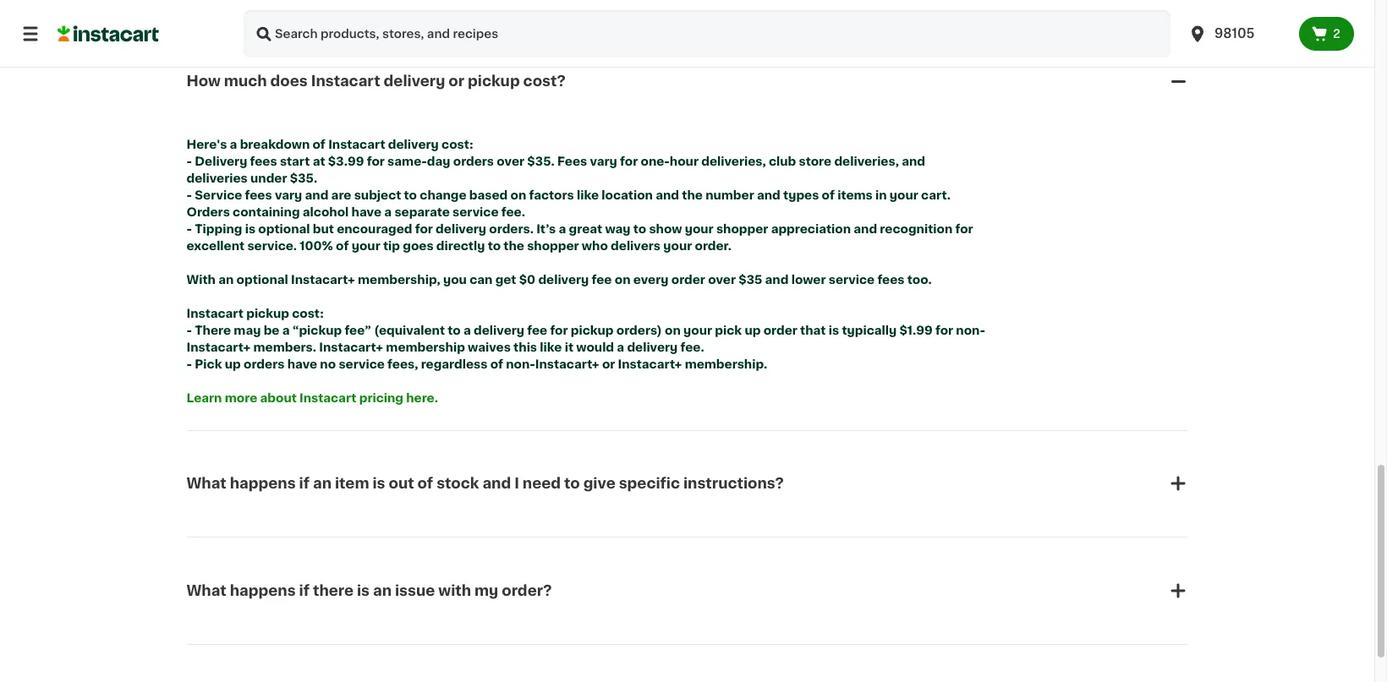 Task type: vqa. For each thing, say whether or not it's contained in the screenshot.
pickup to the bottom
yes



Task type: locate. For each thing, give the bounding box(es) containing it.
0 horizontal spatial fee.
[[502, 206, 525, 218]]

over up based
[[497, 155, 525, 167]]

1 vertical spatial or
[[602, 358, 615, 370]]

regardless
[[421, 358, 488, 370]]

for
[[367, 155, 385, 167], [620, 155, 638, 167], [415, 223, 433, 235], [956, 223, 973, 235], [550, 325, 568, 336], [936, 325, 954, 336]]

appreciation
[[771, 223, 851, 235]]

0 vertical spatial have
[[352, 206, 382, 218]]

orders down members.
[[244, 358, 285, 370]]

typically
[[842, 325, 897, 336]]

more
[[225, 392, 257, 404]]

is right there
[[357, 584, 370, 598]]

order right every at the left of the page
[[672, 274, 706, 286]]

1 horizontal spatial $35.
[[527, 155, 555, 167]]

1 horizontal spatial vary
[[590, 155, 617, 167]]

and
[[902, 155, 926, 167], [305, 189, 329, 201], [656, 189, 679, 201], [757, 189, 781, 201], [854, 223, 877, 235], [765, 274, 789, 286], [483, 477, 511, 491]]

items
[[838, 189, 873, 201]]

1 happens from the top
[[230, 477, 296, 491]]

optional down 'service.'
[[237, 274, 288, 286]]

3 - from the top
[[187, 223, 192, 235]]

0 horizontal spatial over
[[497, 155, 525, 167]]

that
[[800, 325, 826, 336]]

None search field
[[244, 10, 1171, 58]]

cost:
[[442, 138, 473, 150], [292, 308, 324, 320]]

encouraged
[[337, 223, 412, 235]]

1 horizontal spatial order
[[764, 325, 798, 336]]

delivery inside dropdown button
[[384, 74, 445, 88]]

out
[[389, 477, 414, 491]]

0 horizontal spatial orders
[[244, 358, 285, 370]]

what for what happens if an item is out of stock and i need to give specific instructions?
[[187, 477, 227, 491]]

have inside here's a breakdown of instacart delivery cost: - delivery fees start at $3.99 for same-day orders over $35. fees vary for one-hour deliveries, club store deliveries, and deliveries under $35. - service fees vary and are subject to change based on factors like location and the number and types of items in your cart. orders containing alcohol have a separate service fee. - tipping is optional but encouraged for delivery orders. it's a great way to show your shopper appreciation and recognition for excellent service. 100% of your tip goes directly to the shopper who delivers your order.
[[352, 206, 382, 218]]

instacart+ down the 100%
[[291, 274, 355, 286]]

fee down who
[[592, 274, 612, 286]]

fee"
[[345, 325, 371, 336]]

instacart inside here's a breakdown of instacart delivery cost: - delivery fees start at $3.99 for same-day orders over $35. fees vary for one-hour deliveries, club store deliveries, and deliveries under $35. - service fees vary and are subject to change based on factors like location and the number and types of items in your cart. orders containing alcohol have a separate service fee. - tipping is optional but encouraged for delivery orders. it's a great way to show your shopper appreciation and recognition for excellent service. 100% of your tip goes directly to the shopper who delivers your order.
[[328, 138, 385, 150]]

1 vertical spatial shopper
[[527, 240, 579, 252]]

have
[[352, 206, 382, 218], [287, 358, 317, 370]]

1 horizontal spatial non-
[[956, 325, 986, 336]]

pickup
[[468, 74, 520, 88], [246, 308, 289, 320], [571, 325, 614, 336]]

of
[[313, 138, 326, 150], [822, 189, 835, 201], [336, 240, 349, 252], [490, 358, 503, 370], [418, 477, 433, 491]]

0 vertical spatial optional
[[258, 223, 310, 235]]

0 vertical spatial over
[[497, 155, 525, 167]]

1 vertical spatial order
[[764, 325, 798, 336]]

1 horizontal spatial deliveries,
[[835, 155, 899, 167]]

how much does instacart delivery or pickup cost?
[[187, 74, 566, 88]]

0 vertical spatial on
[[511, 189, 526, 201]]

instacart up there
[[187, 308, 244, 320]]

of inside dropdown button
[[418, 477, 433, 491]]

factors
[[529, 189, 574, 201]]

or down would
[[602, 358, 615, 370]]

vary down under
[[275, 189, 302, 201]]

$35. down start
[[290, 172, 317, 184]]

over inside here's a breakdown of instacart delivery cost: - delivery fees start at $3.99 for same-day orders over $35. fees vary for one-hour deliveries, club store deliveries, and deliveries under $35. - service fees vary and are subject to change based on factors like location and the number and types of items in your cart. orders containing alcohol have a separate service fee. - tipping is optional but encouraged for delivery orders. it's a great way to show your shopper appreciation and recognition for excellent service. 100% of your tip goes directly to the shopper who delivers your order.
[[497, 155, 525, 167]]

0 vertical spatial cost:
[[442, 138, 473, 150]]

0 vertical spatial pickup
[[468, 74, 520, 88]]

of right the 100%
[[336, 240, 349, 252]]

on inside instacart pickup cost: - there may be a "pickup fee" (equivalent to a delivery fee for pickup orders) on your pick up order that is typically $1.99 for non- instacart+ members. instacart+ membership waives this like it would a delivery fee. - pick up orders have no service fees, regardless of non-instacart+ or instacart+ membership.
[[665, 325, 681, 336]]

1 horizontal spatial fee.
[[681, 342, 705, 353]]

0 horizontal spatial have
[[287, 358, 317, 370]]

who
[[582, 240, 608, 252]]

fees,
[[388, 358, 418, 370]]

your
[[890, 189, 919, 201], [685, 223, 714, 235], [352, 240, 380, 252], [664, 240, 692, 252], [684, 325, 712, 336]]

0 horizontal spatial service
[[339, 358, 385, 370]]

alcohol
[[303, 206, 349, 218]]

0 vertical spatial order
[[672, 274, 706, 286]]

change
[[420, 189, 467, 201]]

for left one- at left
[[620, 155, 638, 167]]

need
[[523, 477, 561, 491]]

is right that
[[829, 325, 839, 336]]

2 if from the top
[[299, 584, 310, 598]]

on right orders)
[[665, 325, 681, 336]]

a right be
[[282, 325, 290, 336]]

0 horizontal spatial fee
[[527, 325, 547, 336]]

may
[[234, 325, 261, 336]]

2 vertical spatial fees
[[878, 274, 905, 286]]

deliveries,
[[702, 155, 766, 167], [835, 155, 899, 167]]

delivery
[[384, 74, 445, 88], [388, 138, 439, 150], [436, 223, 487, 235], [538, 274, 589, 286], [474, 325, 525, 336], [627, 342, 678, 353]]

deliveries, up number
[[702, 155, 766, 167]]

fees left too.
[[878, 274, 905, 286]]

- up 'orders'
[[187, 189, 192, 201]]

instacart+ down there
[[187, 342, 251, 353]]

1 horizontal spatial up
[[745, 325, 761, 336]]

$3.99
[[328, 155, 364, 167]]

0 horizontal spatial cost:
[[292, 308, 324, 320]]

0 vertical spatial service
[[453, 206, 499, 218]]

1 vertical spatial happens
[[230, 584, 296, 598]]

deliveries, up items at the top right of page
[[835, 155, 899, 167]]

order?
[[502, 584, 552, 598]]

instacart right does at the top left
[[311, 74, 380, 88]]

to up membership
[[448, 325, 461, 336]]

service down based
[[453, 206, 499, 218]]

of down waives
[[490, 358, 503, 370]]

1 what from the top
[[187, 477, 227, 491]]

0 vertical spatial orders
[[453, 155, 494, 167]]

1 vertical spatial vary
[[275, 189, 302, 201]]

non- down this
[[506, 358, 535, 370]]

0 vertical spatial happens
[[230, 477, 296, 491]]

happens
[[230, 477, 296, 491], [230, 584, 296, 598]]

one-
[[641, 155, 670, 167]]

cost: inside here's a breakdown of instacart delivery cost: - delivery fees start at $3.99 for same-day orders over $35. fees vary for one-hour deliveries, club store deliveries, and deliveries under $35. - service fees vary and are subject to change based on factors like location and the number and types of items in your cart. orders containing alcohol have a separate service fee. - tipping is optional but encouraged for delivery orders. it's a great way to show your shopper appreciation and recognition for excellent service. 100% of your tip goes directly to the shopper who delivers your order.
[[442, 138, 473, 150]]

instacart logo image
[[58, 24, 159, 44]]

lower
[[792, 274, 826, 286]]

1 vertical spatial have
[[287, 358, 317, 370]]

4 - from the top
[[187, 325, 192, 336]]

on inside here's a breakdown of instacart delivery cost: - delivery fees start at $3.99 for same-day orders over $35. fees vary for one-hour deliveries, club store deliveries, and deliveries under $35. - service fees vary and are subject to change based on factors like location and the number and types of items in your cart. orders containing alcohol have a separate service fee. - tipping is optional but encouraged for delivery orders. it's a great way to show your shopper appreciation and recognition for excellent service. 100% of your tip goes directly to the shopper who delivers your order.
[[511, 189, 526, 201]]

2 horizontal spatial an
[[373, 584, 392, 598]]

orders
[[453, 155, 494, 167], [244, 358, 285, 370]]

like inside instacart pickup cost: - there may be a "pickup fee" (equivalent to a delivery fee for pickup orders) on your pick up order that is typically $1.99 for non- instacart+ members. instacart+ membership waives this like it would a delivery fee. - pick up orders have no service fees, regardless of non-instacart+ or instacart+ membership.
[[540, 342, 562, 353]]

2 what from the top
[[187, 584, 227, 598]]

a down subject
[[384, 206, 392, 218]]

98105 button
[[1178, 10, 1300, 58], [1188, 10, 1289, 58]]

order
[[672, 274, 706, 286], [764, 325, 798, 336]]

an left issue
[[373, 584, 392, 598]]

1 horizontal spatial the
[[682, 189, 703, 201]]

learn more about instacart pricing here. link
[[187, 392, 438, 404]]

0 vertical spatial shopper
[[717, 223, 769, 235]]

1 vertical spatial over
[[708, 274, 736, 286]]

over left $35
[[708, 274, 736, 286]]

fee. up the orders. in the top left of the page
[[502, 206, 525, 218]]

your left pick
[[684, 325, 712, 336]]

what for what happens if there is an issue with my order?
[[187, 584, 227, 598]]

fees up under
[[250, 155, 277, 167]]

0 vertical spatial if
[[299, 477, 310, 491]]

is left out
[[373, 477, 385, 491]]

0 vertical spatial the
[[682, 189, 703, 201]]

instacart up $3.99
[[328, 138, 385, 150]]

- down 'orders'
[[187, 223, 192, 235]]

of left items at the top right of page
[[822, 189, 835, 201]]

1 horizontal spatial pickup
[[468, 74, 520, 88]]

like up the great
[[577, 189, 599, 201]]

1 horizontal spatial cost:
[[442, 138, 473, 150]]

service right lower
[[829, 274, 875, 286]]

like
[[577, 189, 599, 201], [540, 342, 562, 353]]

a up delivery
[[230, 138, 237, 150]]

have up encouraged
[[352, 206, 382, 218]]

2 vertical spatial on
[[665, 325, 681, 336]]

0 horizontal spatial or
[[449, 74, 465, 88]]

2 98105 button from the left
[[1188, 10, 1289, 58]]

- left pick
[[187, 358, 192, 370]]

0 vertical spatial an
[[218, 274, 234, 286]]

order inside instacart pickup cost: - there may be a "pickup fee" (equivalent to a delivery fee for pickup orders) on your pick up order that is typically $1.99 for non- instacart+ members. instacart+ membership waives this like it would a delivery fee. - pick up orders have no service fees, regardless of non-instacart+ or instacart+ membership.
[[764, 325, 798, 336]]

and up show
[[656, 189, 679, 201]]

1 horizontal spatial orders
[[453, 155, 494, 167]]

1 horizontal spatial an
[[313, 477, 332, 491]]

1 vertical spatial fee.
[[681, 342, 705, 353]]

0 vertical spatial what
[[187, 477, 227, 491]]

service right no
[[339, 358, 385, 370]]

have inside instacart pickup cost: - there may be a "pickup fee" (equivalent to a delivery fee for pickup orders) on your pick up order that is typically $1.99 for non- instacart+ members. instacart+ membership waives this like it would a delivery fee. - pick up orders have no service fees, regardless of non-instacart+ or instacart+ membership.
[[287, 358, 317, 370]]

0 vertical spatial fee
[[592, 274, 612, 286]]

fee. up membership.
[[681, 342, 705, 353]]

to down the orders. in the top left of the page
[[488, 240, 501, 252]]

members.
[[253, 342, 316, 353]]

vary
[[590, 155, 617, 167], [275, 189, 302, 201]]

1 vertical spatial what
[[187, 584, 227, 598]]

based
[[469, 189, 508, 201]]

1 vertical spatial on
[[615, 274, 631, 286]]

cost: inside instacart pickup cost: - there may be a "pickup fee" (equivalent to a delivery fee for pickup orders) on your pick up order that is typically $1.99 for non- instacart+ members. instacart+ membership waives this like it would a delivery fee. - pick up orders have no service fees, regardless of non-instacart+ or instacart+ membership.
[[292, 308, 324, 320]]

instacart+ down "it"
[[535, 358, 600, 370]]

- left there
[[187, 325, 192, 336]]

0 horizontal spatial vary
[[275, 189, 302, 201]]

1 horizontal spatial service
[[453, 206, 499, 218]]

if inside what happens if an item is out of stock and i need to give specific instructions? dropdown button
[[299, 477, 310, 491]]

have down members.
[[287, 358, 317, 370]]

optional
[[258, 223, 310, 235], [237, 274, 288, 286]]

same-
[[388, 155, 427, 167]]

1 vertical spatial if
[[299, 584, 310, 598]]

1 vertical spatial orders
[[244, 358, 285, 370]]

1 if from the top
[[299, 477, 310, 491]]

and left i
[[483, 477, 511, 491]]

on right based
[[511, 189, 526, 201]]

breakdown
[[240, 138, 310, 150]]

2 horizontal spatial pickup
[[571, 325, 614, 336]]

1 horizontal spatial on
[[615, 274, 631, 286]]

5 - from the top
[[187, 358, 192, 370]]

what
[[187, 477, 227, 491], [187, 584, 227, 598]]

non-
[[956, 325, 986, 336], [506, 358, 535, 370]]

the down hour
[[682, 189, 703, 201]]

shopper down 'it's'
[[527, 240, 579, 252]]

$35. left fees
[[527, 155, 555, 167]]

waives
[[468, 342, 511, 353]]

delivery
[[195, 155, 247, 167]]

1 vertical spatial cost:
[[292, 308, 324, 320]]

cost: up day
[[442, 138, 473, 150]]

an left item
[[313, 477, 332, 491]]

fee up this
[[527, 325, 547, 336]]

or inside dropdown button
[[449, 74, 465, 88]]

or up day
[[449, 74, 465, 88]]

there
[[195, 325, 231, 336]]

the down the orders. in the top left of the page
[[504, 240, 524, 252]]

vary right fees
[[590, 155, 617, 167]]

fee
[[592, 274, 612, 286], [527, 325, 547, 336]]

instacart
[[311, 74, 380, 88], [328, 138, 385, 150], [187, 308, 244, 320], [300, 392, 357, 404]]

to left give
[[564, 477, 580, 491]]

learn more about instacart pricing here.
[[187, 392, 438, 404]]

to inside instacart pickup cost: - there may be a "pickup fee" (equivalent to a delivery fee for pickup orders) on your pick up order that is typically $1.99 for non- instacart+ members. instacart+ membership waives this like it would a delivery fee. - pick up orders have no service fees, regardless of non-instacart+ or instacart+ membership.
[[448, 325, 461, 336]]

cost: up "pickup
[[292, 308, 324, 320]]

membership
[[386, 342, 465, 353]]

2 horizontal spatial on
[[665, 325, 681, 336]]

and up alcohol
[[305, 189, 329, 201]]

store
[[799, 155, 832, 167]]

pickup left cost? at the top left of page
[[468, 74, 520, 88]]

fees up "containing"
[[245, 189, 272, 201]]

pickup inside dropdown button
[[468, 74, 520, 88]]

1 horizontal spatial have
[[352, 206, 382, 218]]

1 vertical spatial $35.
[[290, 172, 317, 184]]

0 vertical spatial fee.
[[502, 206, 525, 218]]

membership,
[[358, 274, 441, 286]]

0 vertical spatial like
[[577, 189, 599, 201]]

shopper up order.
[[717, 223, 769, 235]]

orders right day
[[453, 155, 494, 167]]

for right recognition
[[956, 223, 973, 235]]

1 horizontal spatial over
[[708, 274, 736, 286]]

1 - from the top
[[187, 155, 192, 167]]

0 horizontal spatial like
[[540, 342, 562, 353]]

1 vertical spatial the
[[504, 240, 524, 252]]

types
[[783, 189, 819, 201]]

service
[[195, 189, 242, 201]]

optional up 'service.'
[[258, 223, 310, 235]]

pickup up be
[[246, 308, 289, 320]]

2 vertical spatial service
[[339, 358, 385, 370]]

- down the here's
[[187, 155, 192, 167]]

like left "it"
[[540, 342, 562, 353]]

is down "containing"
[[245, 223, 256, 235]]

is inside instacart pickup cost: - there may be a "pickup fee" (equivalent to a delivery fee for pickup orders) on your pick up order that is typically $1.99 for non- instacart+ members. instacart+ membership waives this like it would a delivery fee. - pick up orders have no service fees, regardless of non-instacart+ or instacart+ membership.
[[829, 325, 839, 336]]

stock
[[437, 477, 479, 491]]

separate
[[395, 206, 450, 218]]

2
[[1333, 28, 1341, 40]]

i
[[515, 477, 519, 491]]

if for there
[[299, 584, 310, 598]]

of right out
[[418, 477, 433, 491]]

containing
[[233, 206, 300, 218]]

to up separate
[[404, 189, 417, 201]]

non- right $1.99
[[956, 325, 986, 336]]

fees
[[250, 155, 277, 167], [245, 189, 272, 201], [878, 274, 905, 286]]

1 vertical spatial non-
[[506, 358, 535, 370]]

0 vertical spatial or
[[449, 74, 465, 88]]

for down separate
[[415, 223, 433, 235]]

instacart+
[[291, 274, 355, 286], [187, 342, 251, 353], [319, 342, 383, 353], [535, 358, 600, 370], [618, 358, 682, 370]]

pricing
[[359, 392, 404, 404]]

0 horizontal spatial on
[[511, 189, 526, 201]]

2 happens from the top
[[230, 584, 296, 598]]

0 vertical spatial up
[[745, 325, 761, 336]]

if left there
[[299, 584, 310, 598]]

on left every at the left of the page
[[615, 274, 631, 286]]

instacart pickup cost: - there may be a "pickup fee" (equivalent to a delivery fee for pickup orders) on your pick up order that is typically $1.99 for non- instacart+ members. instacart+ membership waives this like it would a delivery fee. - pick up orders have no service fees, regardless of non-instacart+ or instacart+ membership.
[[187, 308, 986, 370]]

order left that
[[764, 325, 798, 336]]

2 horizontal spatial service
[[829, 274, 875, 286]]

1 vertical spatial optional
[[237, 274, 288, 286]]

2 vertical spatial pickup
[[571, 325, 614, 336]]

for right $1.99
[[936, 325, 954, 336]]

if inside what happens if there is an issue with my order? dropdown button
[[299, 584, 310, 598]]

0 horizontal spatial up
[[225, 358, 241, 370]]

excellent
[[187, 240, 245, 252]]

1 vertical spatial pickup
[[246, 308, 289, 320]]

0 horizontal spatial deliveries,
[[702, 155, 766, 167]]

1 horizontal spatial fee
[[592, 274, 612, 286]]

98105
[[1215, 27, 1255, 40]]

tipping
[[195, 223, 242, 235]]

1 vertical spatial fee
[[527, 325, 547, 336]]

1 horizontal spatial like
[[577, 189, 599, 201]]

1 vertical spatial like
[[540, 342, 562, 353]]

if left item
[[299, 477, 310, 491]]

1 vertical spatial service
[[829, 274, 875, 286]]

pickup up would
[[571, 325, 614, 336]]

fee. inside here's a breakdown of instacart delivery cost: - delivery fees start at $3.99 for same-day orders over $35. fees vary for one-hour deliveries, club store deliveries, and deliveries under $35. - service fees vary and are subject to change based on factors like location and the number and types of items in your cart. orders containing alcohol have a separate service fee. - tipping is optional but encouraged for delivery orders. it's a great way to show your shopper appreciation and recognition for excellent service. 100% of your tip goes directly to the shopper who delivers your order.
[[502, 206, 525, 218]]

an right with
[[218, 274, 234, 286]]

0 horizontal spatial $35.
[[290, 172, 317, 184]]

1 horizontal spatial or
[[602, 358, 615, 370]]



Task type: describe. For each thing, give the bounding box(es) containing it.
0 horizontal spatial the
[[504, 240, 524, 252]]

for right $3.99
[[367, 155, 385, 167]]

instacart inside instacart pickup cost: - there may be a "pickup fee" (equivalent to a delivery fee for pickup orders) on your pick up order that is typically $1.99 for non- instacart+ members. instacart+ membership waives this like it would a delivery fee. - pick up orders have no service fees, regardless of non-instacart+ or instacart+ membership.
[[187, 308, 244, 320]]

directly
[[436, 240, 485, 252]]

0 horizontal spatial an
[[218, 274, 234, 286]]

about
[[260, 392, 297, 404]]

0 horizontal spatial pickup
[[246, 308, 289, 320]]

learn
[[187, 392, 222, 404]]

1 deliveries, from the left
[[702, 155, 766, 167]]

and right $35
[[765, 274, 789, 286]]

like inside here's a breakdown of instacart delivery cost: - delivery fees start at $3.99 for same-day orders over $35. fees vary for one-hour deliveries, club store deliveries, and deliveries under $35. - service fees vary and are subject to change based on factors like location and the number and types of items in your cart. orders containing alcohol have a separate service fee. - tipping is optional but encouraged for delivery orders. it's a great way to show your shopper appreciation and recognition for excellent service. 100% of your tip goes directly to the shopper who delivers your order.
[[577, 189, 599, 201]]

here's
[[187, 138, 227, 150]]

order.
[[695, 240, 732, 252]]

1 horizontal spatial shopper
[[717, 223, 769, 235]]

orders
[[187, 206, 230, 218]]

show
[[649, 223, 682, 235]]

$35
[[739, 274, 763, 286]]

start
[[280, 155, 310, 167]]

and down items at the top right of page
[[854, 223, 877, 235]]

goes
[[403, 240, 434, 252]]

instacart+ down orders)
[[618, 358, 682, 370]]

how
[[187, 74, 221, 88]]

delivers
[[611, 240, 661, 252]]

your right in
[[890, 189, 919, 201]]

pick
[[195, 358, 222, 370]]

with
[[187, 274, 216, 286]]

2 deliveries, from the left
[[835, 155, 899, 167]]

1 vertical spatial an
[[313, 477, 332, 491]]

service inside here's a breakdown of instacart delivery cost: - delivery fees start at $3.99 for same-day orders over $35. fees vary for one-hour deliveries, club store deliveries, and deliveries under $35. - service fees vary and are subject to change based on factors like location and the number and types of items in your cart. orders containing alcohol have a separate service fee. - tipping is optional but encouraged for delivery orders. it's a great way to show your shopper appreciation and recognition for excellent service. 100% of your tip goes directly to the shopper who delivers your order.
[[453, 206, 499, 218]]

1 vertical spatial up
[[225, 358, 241, 370]]

Search field
[[244, 10, 1171, 58]]

way
[[605, 223, 631, 235]]

and up cart.
[[902, 155, 926, 167]]

1 vertical spatial fees
[[245, 189, 272, 201]]

day
[[427, 155, 450, 167]]

instacart inside dropdown button
[[311, 74, 380, 88]]

location
[[602, 189, 653, 201]]

happens for an
[[230, 477, 296, 491]]

0 horizontal spatial order
[[672, 274, 706, 286]]

your down encouraged
[[352, 240, 380, 252]]

orders)
[[617, 325, 662, 336]]

0 vertical spatial vary
[[590, 155, 617, 167]]

orders.
[[489, 223, 534, 235]]

$0
[[519, 274, 536, 286]]

1 98105 button from the left
[[1178, 10, 1300, 58]]

what happens if an item is out of stock and i need to give specific instructions? button
[[187, 454, 1188, 515]]

my
[[475, 584, 499, 598]]

instructions?
[[684, 477, 784, 491]]

in
[[876, 189, 887, 201]]

it
[[565, 342, 574, 353]]

"pickup
[[293, 325, 342, 336]]

are
[[331, 189, 351, 201]]

a right 'it's'
[[559, 223, 566, 235]]

item
[[335, 477, 369, 491]]

optional inside here's a breakdown of instacart delivery cost: - delivery fees start at $3.99 for same-day orders over $35. fees vary for one-hour deliveries, club store deliveries, and deliveries under $35. - service fees vary and are subject to change based on factors like location and the number and types of items in your cart. orders containing alcohol have a separate service fee. - tipping is optional but encouraged for delivery orders. it's a great way to show your shopper appreciation and recognition for excellent service. 100% of your tip goes directly to the shopper who delivers your order.
[[258, 223, 310, 235]]

2 button
[[1300, 17, 1355, 51]]

every
[[633, 274, 669, 286]]

can
[[470, 274, 493, 286]]

here.
[[406, 392, 438, 404]]

if for an
[[299, 477, 310, 491]]

to up the delivers
[[633, 223, 646, 235]]

get
[[496, 274, 516, 286]]

no
[[320, 358, 336, 370]]

membership.
[[685, 358, 768, 370]]

instacart+ down fee"
[[319, 342, 383, 353]]

deliveries
[[187, 172, 248, 184]]

what happens if an item is out of stock and i need to give specific instructions?
[[187, 477, 784, 491]]

this
[[514, 342, 537, 353]]

fee. inside instacart pickup cost: - there may be a "pickup fee" (equivalent to a delivery fee for pickup orders) on your pick up order that is typically $1.99 for non- instacart+ members. instacart+ membership waives this like it would a delivery fee. - pick up orders have no service fees, regardless of non-instacart+ or instacart+ membership.
[[681, 342, 705, 353]]

service.
[[247, 240, 297, 252]]

orders inside instacart pickup cost: - there may be a "pickup fee" (equivalent to a delivery fee for pickup orders) on your pick up order that is typically $1.99 for non- instacart+ members. instacart+ membership waives this like it would a delivery fee. - pick up orders have no service fees, regardless of non-instacart+ or instacart+ membership.
[[244, 358, 285, 370]]

too.
[[908, 274, 932, 286]]

and inside dropdown button
[[483, 477, 511, 491]]

0 horizontal spatial non-
[[506, 358, 535, 370]]

100%
[[300, 240, 333, 252]]

service inside instacart pickup cost: - there may be a "pickup fee" (equivalent to a delivery fee for pickup orders) on your pick up order that is typically $1.99 for non- instacart+ members. instacart+ membership waives this like it would a delivery fee. - pick up orders have no service fees, regardless of non-instacart+ or instacart+ membership.
[[339, 358, 385, 370]]

fees
[[558, 155, 587, 167]]

of inside instacart pickup cost: - there may be a "pickup fee" (equivalent to a delivery fee for pickup orders) on your pick up order that is typically $1.99 for non- instacart+ members. instacart+ membership waives this like it would a delivery fee. - pick up orders have no service fees, regardless of non-instacart+ or instacart+ membership.
[[490, 358, 503, 370]]

your inside instacart pickup cost: - there may be a "pickup fee" (equivalent to a delivery fee for pickup orders) on your pick up order that is typically $1.99 for non- instacart+ members. instacart+ membership waives this like it would a delivery fee. - pick up orders have no service fees, regardless of non-instacart+ or instacart+ membership.
[[684, 325, 712, 336]]

0 vertical spatial fees
[[250, 155, 277, 167]]

instacart down no
[[300, 392, 357, 404]]

0 vertical spatial $35.
[[527, 155, 555, 167]]

for up "it"
[[550, 325, 568, 336]]

with
[[438, 584, 471, 598]]

your up order.
[[685, 223, 714, 235]]

pick
[[715, 325, 742, 336]]

what happens if there is an issue with my order? button
[[187, 561, 1188, 622]]

recognition
[[880, 223, 953, 235]]

hour
[[670, 155, 699, 167]]

would
[[576, 342, 614, 353]]

it's
[[537, 223, 556, 235]]

what happens if there is an issue with my order?
[[187, 584, 552, 598]]

tip
[[383, 240, 400, 252]]

number
[[706, 189, 754, 201]]

orders inside here's a breakdown of instacart delivery cost: - delivery fees start at $3.99 for same-day orders over $35. fees vary for one-hour deliveries, club store deliveries, and deliveries under $35. - service fees vary and are subject to change based on factors like location and the number and types of items in your cart. orders containing alcohol have a separate service fee. - tipping is optional but encouraged for delivery orders. it's a great way to show your shopper appreciation and recognition for excellent service. 100% of your tip goes directly to the shopper who delivers your order.
[[453, 155, 494, 167]]

$1.99
[[900, 325, 933, 336]]

0 vertical spatial non-
[[956, 325, 986, 336]]

2 - from the top
[[187, 189, 192, 201]]

fee inside instacart pickup cost: - there may be a "pickup fee" (equivalent to a delivery fee for pickup orders) on your pick up order that is typically $1.99 for non- instacart+ members. instacart+ membership waives this like it would a delivery fee. - pick up orders have no service fees, regardless of non-instacart+ or instacart+ membership.
[[527, 325, 547, 336]]

with an optional instacart+ membership, you can get $0 delivery fee on every order over $35 and lower service fees too.
[[187, 274, 932, 286]]

subject
[[354, 189, 401, 201]]

does
[[270, 74, 308, 88]]

cart.
[[921, 189, 951, 201]]

your down show
[[664, 240, 692, 252]]

is inside here's a breakdown of instacart delivery cost: - delivery fees start at $3.99 for same-day orders over $35. fees vary for one-hour deliveries, club store deliveries, and deliveries under $35. - service fees vary and are subject to change based on factors like location and the number and types of items in your cart. orders containing alcohol have a separate service fee. - tipping is optional but encouraged for delivery orders. it's a great way to show your shopper appreciation and recognition for excellent service. 100% of your tip goes directly to the shopper who delivers your order.
[[245, 223, 256, 235]]

great
[[569, 223, 602, 235]]

there
[[313, 584, 354, 598]]

a down orders)
[[617, 342, 624, 353]]

2 vertical spatial an
[[373, 584, 392, 598]]

at
[[313, 155, 325, 167]]

much
[[224, 74, 267, 88]]

cost?
[[523, 74, 566, 88]]

give
[[583, 477, 616, 491]]

a up waives
[[464, 325, 471, 336]]

specific
[[619, 477, 680, 491]]

issue
[[395, 584, 435, 598]]

to inside dropdown button
[[564, 477, 580, 491]]

of up at
[[313, 138, 326, 150]]

or inside instacart pickup cost: - there may be a "pickup fee" (equivalent to a delivery fee for pickup orders) on your pick up order that is typically $1.99 for non- instacart+ members. instacart+ membership waives this like it would a delivery fee. - pick up orders have no service fees, regardless of non-instacart+ or instacart+ membership.
[[602, 358, 615, 370]]

but
[[313, 223, 334, 235]]

and left types
[[757, 189, 781, 201]]

happens for there
[[230, 584, 296, 598]]

0 horizontal spatial shopper
[[527, 240, 579, 252]]



